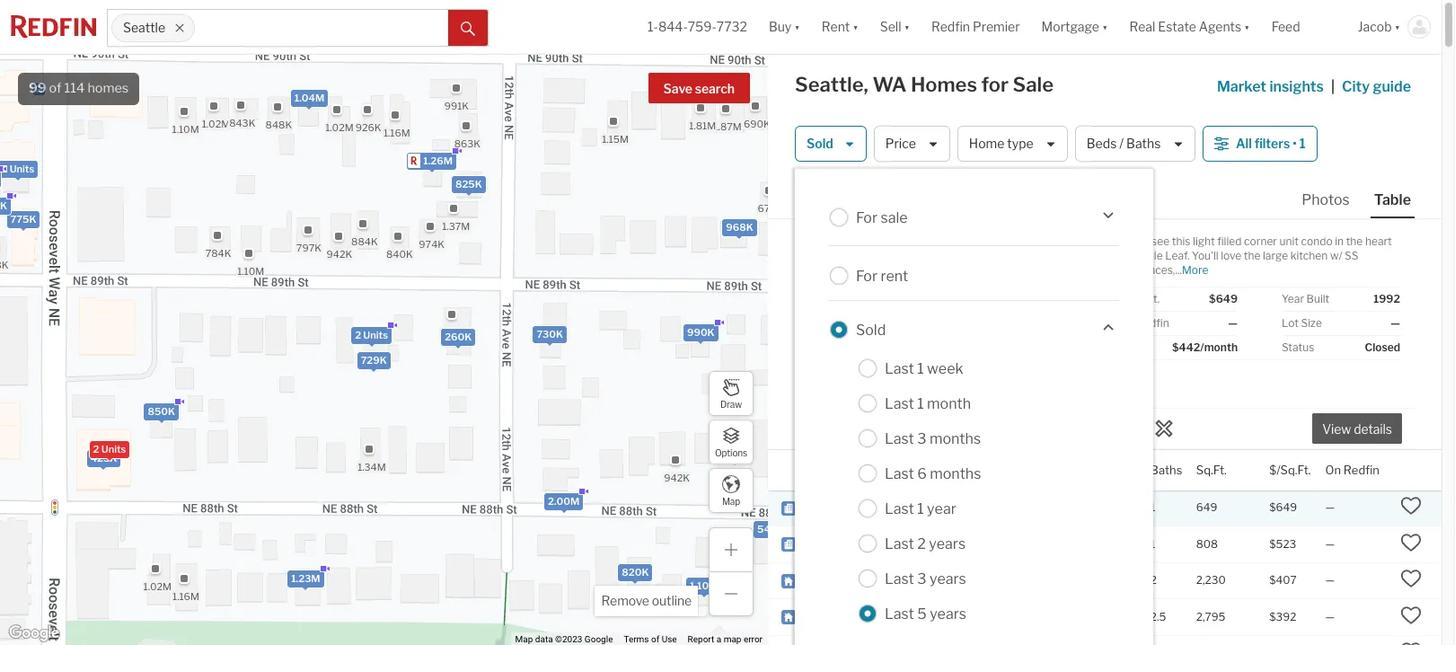 Task type: vqa. For each thing, say whether or not it's contained in the screenshot.
the middle "St"
no



Task type: describe. For each thing, give the bounding box(es) containing it.
year
[[927, 500, 957, 517]]

863k
[[454, 137, 480, 149]]

last 2 years
[[885, 535, 966, 552]]

real estate agents ▾ link
[[1130, 0, 1250, 54]]

last 1 month
[[885, 395, 971, 412]]

buy ▾ button
[[758, 0, 811, 54]]

outline
[[652, 593, 692, 608]]

use
[[662, 634, 677, 644]]

location button
[[917, 450, 965, 490]]

5 ▾ from the left
[[1244, 19, 1250, 34]]

favorite this home image for $407
[[1401, 568, 1422, 590]]

jacob
[[1358, 19, 1392, 34]]

map for map data ©2023 google
[[515, 634, 533, 644]]

▾ for mortgage ▾
[[1102, 19, 1108, 34]]

ss
[[1345, 249, 1359, 262]]

month
[[927, 395, 971, 412]]

remove seattle image
[[174, 22, 185, 33]]

market insights | city guide
[[1217, 78, 1411, 95]]

by: inside 1000 ne 88th st #403 listed by: lake & company maple leaf
[[835, 547, 848, 557]]

leaf for 1225 ne 88th
[[951, 610, 973, 623]]

ft.
[[1148, 292, 1160, 305]]

jacob ▾
[[1358, 19, 1401, 34]]

for for for sale
[[856, 209, 878, 226]]

0 horizontal spatial 942k
[[326, 247, 352, 260]]

sell
[[880, 19, 902, 34]]

sale
[[1013, 73, 1054, 96]]

2 horizontal spatial 2 units
[[355, 328, 388, 340]]

775k
[[10, 212, 36, 225]]

423k
[[90, 452, 117, 464]]

see
[[1152, 234, 1170, 248]]

listing
[[894, 510, 923, 521]]

0 vertical spatial on
[[1119, 316, 1134, 330]]

maple for 1225 ne 88th
[[917, 610, 948, 623]]

0 vertical spatial 1.04m
[[294, 92, 324, 104]]

1.23m
[[291, 572, 320, 584]]

2 vertical spatial units
[[101, 442, 126, 455]]

ne inside 8607 15th ave ne listed by: windermere real estate co.
[[884, 566, 899, 580]]

all filters • 1 button
[[1203, 126, 1318, 162]]

listed inside "1225 ne 88th listed by: windermere real estate co."
[[807, 619, 834, 630]]

agent:
[[925, 510, 952, 521]]

848k
[[265, 118, 292, 130]]

premier
[[973, 19, 1020, 34]]

1 vertical spatial 1.10m
[[237, 265, 264, 278]]

years for last 3 years
[[930, 570, 966, 587]]

last 1 year
[[885, 500, 957, 517]]

agents
[[1199, 19, 1242, 34]]

terms of use
[[624, 634, 677, 644]]

listed inside 8607 15th ave ne listed by: windermere real estate co.
[[807, 583, 834, 594]]

for for for rent
[[856, 267, 878, 284]]

&
[[872, 547, 879, 557]]

88th for by:
[[852, 603, 877, 616]]

way
[[892, 494, 914, 507]]

rent ▾
[[822, 19, 859, 34]]

favorite this home image for $523
[[1401, 532, 1422, 553]]

850k
[[147, 405, 175, 417]]

1 horizontal spatial 1.02m
[[201, 118, 230, 130]]

1 vertical spatial redfin
[[1136, 316, 1169, 330]]

1992
[[1374, 292, 1401, 305]]

#302
[[934, 494, 961, 507]]

1 vertical spatial 1.04m
[[440, 325, 469, 338]]

leaf inside 1000 ne 88th st #403 listed by: lake & company maple leaf
[[951, 537, 973, 551]]

0 vertical spatial on redfin
[[1119, 316, 1169, 330]]

closed
[[1365, 340, 1401, 354]]

filters
[[1255, 136, 1290, 151]]

88th for #403
[[854, 530, 879, 544]]

maple leaf for 8607 15th ave ne
[[917, 574, 973, 587]]

— down 1992 on the right top of page
[[1391, 316, 1401, 330]]

of for use
[[651, 634, 660, 644]]

jared
[[954, 510, 977, 521]]

$392
[[1270, 610, 1297, 623]]

view details link
[[1313, 411, 1402, 444]]

last 1 week
[[885, 360, 964, 377]]

▾ for buy ▾
[[794, 19, 800, 34]]

ne inside "1225 ne 88th listed by: windermere real estate co."
[[835, 603, 850, 616]]

0 horizontal spatial units
[[9, 162, 34, 175]]

wa
[[873, 73, 907, 96]]

8607 15th ave ne link
[[807, 566, 901, 581]]

974k
[[418, 237, 444, 250]]

feed
[[1272, 19, 1301, 34]]

for
[[982, 73, 1009, 96]]

maple leaf for 8804 roosevelt way ne #302
[[917, 501, 973, 514]]

730k
[[536, 328, 563, 340]]

submit search image
[[461, 21, 475, 36]]

2 inside dialog
[[917, 535, 926, 552]]

of inside 'come see this light filled corner unit condo in the heart of maple leaf. you'll love the large kitchen w/ ss appliances,...'
[[1119, 249, 1130, 262]]

3 for months
[[917, 430, 927, 447]]

you'll
[[1192, 249, 1219, 262]]

dialog containing for sale
[[795, 169, 1154, 645]]

on inside button
[[1326, 462, 1341, 477]]

in
[[1335, 234, 1344, 248]]

google
[[585, 634, 613, 644]]

last for last 2 years
[[885, 535, 914, 552]]

estate inside dropdown button
[[1158, 19, 1196, 34]]

table button
[[1371, 190, 1415, 218]]

buy ▾
[[769, 19, 800, 34]]

months for last 6 months
[[930, 465, 981, 482]]

1 vertical spatial 942k
[[664, 471, 689, 484]]

x-out this home image
[[1154, 418, 1175, 439]]

by: inside 8607 15th ave ne listed by: windermere real estate co.
[[835, 583, 848, 594]]

all
[[1236, 136, 1252, 151]]

map region
[[0, 44, 965, 645]]

windermere inside 8607 15th ave ne listed by: windermere real estate co.
[[849, 583, 902, 594]]

— right $392
[[1326, 610, 1335, 623]]

0 horizontal spatial 1.02m
[[143, 580, 171, 593]]

last 3 years
[[885, 570, 966, 587]]

99 of 114 homes
[[29, 80, 129, 96]]

table
[[1374, 191, 1411, 208]]

784k
[[205, 247, 231, 259]]

1 horizontal spatial $649
[[1270, 501, 1297, 514]]

last for last 3 years
[[885, 570, 914, 587]]

672k
[[757, 202, 783, 214]]

remove outline button
[[595, 586, 698, 616]]

beds / baths
[[1087, 136, 1161, 151]]

windermere inside "1225 ne 88th listed by: windermere real estate co."
[[849, 619, 902, 630]]

for rent
[[856, 267, 909, 284]]

large
[[1263, 249, 1288, 262]]

©2023
[[555, 634, 583, 644]]

real estate agents ▾ button
[[1119, 0, 1261, 54]]

buy
[[769, 19, 792, 34]]

light
[[1193, 234, 1215, 248]]

sold inside button
[[807, 136, 834, 151]]

1 inside 'button'
[[1300, 136, 1306, 151]]

1 vertical spatial units
[[363, 328, 388, 340]]

by: inside "1225 ne 88th listed by: windermere real estate co."
[[835, 619, 848, 630]]

search
[[695, 81, 735, 96]]

leaf for 8607 15th ave ne
[[951, 574, 973, 587]]

location
[[917, 462, 965, 477]]

error
[[744, 634, 763, 644]]

seattle,
[[795, 73, 869, 96]]

1 vertical spatial sold
[[856, 321, 886, 338]]

terms
[[624, 634, 649, 644]]

this
[[1172, 234, 1191, 248]]

appliances,...
[[1119, 263, 1182, 277]]

1.15m
[[602, 133, 628, 145]]



Task type: locate. For each thing, give the bounding box(es) containing it.
2 vertical spatial maple leaf
[[917, 610, 973, 623]]

google image
[[4, 622, 64, 645]]

0 vertical spatial 942k
[[326, 247, 352, 260]]

on down the view
[[1326, 462, 1341, 477]]

1225 ne 88th listed by: windermere real estate co.
[[807, 603, 967, 630]]

1 vertical spatial years
[[930, 570, 966, 587]]

942k down 884k
[[326, 247, 352, 260]]

draw button
[[709, 371, 754, 416]]

1 horizontal spatial map
[[722, 495, 740, 506]]

listed down 1000
[[807, 547, 834, 557]]

1 horizontal spatial 1.16m
[[383, 126, 410, 138]]

ne inside 1000 ne 88th st #403 listed by: lake & company maple leaf
[[837, 530, 852, 544]]

maple inside 1000 ne 88th st #403 listed by: lake & company maple leaf
[[917, 537, 948, 551]]

map inside map button
[[722, 495, 740, 506]]

0 vertical spatial 2 units
[[1, 162, 34, 175]]

redfin
[[932, 19, 970, 34], [1136, 316, 1169, 330], [1344, 462, 1380, 477]]

save
[[664, 81, 693, 96]]

— right $523 on the right
[[1326, 537, 1335, 551]]

1 vertical spatial on
[[1326, 462, 1341, 477]]

1 horizontal spatial of
[[651, 634, 660, 644]]

0 vertical spatial real
[[1130, 19, 1156, 34]]

1 leaf from the top
[[951, 501, 973, 514]]

last 6 months
[[885, 465, 981, 482]]

unit
[[1280, 234, 1299, 248]]

last for last 5 years
[[885, 605, 914, 622]]

820k
[[622, 566, 649, 578]]

redfin down "view details"
[[1344, 462, 1380, 477]]

for sale
[[856, 209, 908, 226]]

2 3 from the top
[[917, 570, 927, 587]]

1 maple leaf from the top
[[917, 501, 973, 514]]

1 horizontal spatial redfin
[[1136, 316, 1169, 330]]

$649 up $523 on the right
[[1270, 501, 1297, 514]]

estate left agents
[[1158, 19, 1196, 34]]

▾ right buy
[[794, 19, 800, 34]]

co. inside "1225 ne 88th listed by: windermere real estate co."
[[954, 619, 967, 630]]

1 vertical spatial on redfin
[[1326, 462, 1380, 477]]

2.5
[[1151, 610, 1166, 623]]

year built
[[1282, 292, 1330, 305]]

photos button
[[1298, 190, 1371, 217]]

ne right 1225
[[835, 603, 850, 616]]

2 maple leaf from the top
[[917, 574, 973, 587]]

2 horizontal spatial 1.10m
[[690, 579, 718, 592]]

0 horizontal spatial of
[[49, 80, 61, 96]]

real inside "1225 ne 88th listed by: windermere real estate co."
[[904, 619, 923, 630]]

7 last from the top
[[885, 570, 914, 587]]

0 vertical spatial maple leaf
[[917, 501, 973, 514]]

leaf.
[[1165, 249, 1190, 262]]

market
[[1217, 78, 1267, 95]]

type
[[1007, 136, 1034, 151]]

8607
[[807, 566, 836, 580]]

on down $/sq.
[[1119, 316, 1134, 330]]

1 last from the top
[[885, 360, 914, 377]]

last for last 3 months
[[885, 430, 914, 447]]

photo of 8804 roosevelt way ne #302, seattle, wa 98115 image
[[795, 219, 1105, 449]]

years down agent:
[[929, 535, 966, 552]]

3 maple leaf from the top
[[917, 610, 973, 623]]

real inside dropdown button
[[1130, 19, 1156, 34]]

0 horizontal spatial map
[[515, 634, 533, 644]]

rent ▾ button
[[811, 0, 869, 54]]

8804
[[807, 494, 836, 507]]

redfin left premier
[[932, 19, 970, 34]]

$442/month
[[1172, 340, 1238, 354]]

1 vertical spatial baths
[[1151, 462, 1183, 477]]

last for last 1 week
[[885, 360, 914, 377]]

2 by: from the top
[[835, 547, 848, 557]]

0 horizontal spatial the
[[1244, 249, 1261, 262]]

redfin inside 'button'
[[932, 19, 970, 34]]

942k left map button
[[664, 471, 689, 484]]

1 vertical spatial map
[[515, 634, 533, 644]]

1 vertical spatial windermere
[[849, 619, 902, 630]]

the down "corner"
[[1244, 249, 1261, 262]]

1 left week
[[917, 360, 924, 377]]

mortgage ▾ button
[[1031, 0, 1119, 54]]

maple leaf
[[917, 501, 973, 514], [917, 574, 973, 587], [917, 610, 973, 623]]

0 vertical spatial windermere
[[849, 583, 902, 594]]

baths right the /
[[1127, 136, 1161, 151]]

1 right •
[[1300, 136, 1306, 151]]

1 horizontal spatial on
[[1326, 462, 1341, 477]]

redfin premier button
[[921, 0, 1031, 54]]

2 vertical spatial of
[[651, 634, 660, 644]]

years up 'last 5 years'
[[930, 570, 966, 587]]

3 last from the top
[[885, 430, 914, 447]]

of left use
[[651, 634, 660, 644]]

2 favorite this home image from the top
[[1401, 532, 1422, 553]]

2 horizontal spatial of
[[1119, 249, 1130, 262]]

2 windermere from the top
[[849, 619, 902, 630]]

991k
[[444, 99, 469, 111]]

4 last from the top
[[885, 465, 914, 482]]

0 vertical spatial co.
[[954, 583, 967, 594]]

1 vertical spatial of
[[1119, 249, 1130, 262]]

co. up 'last 5 years'
[[954, 583, 967, 594]]

built
[[1307, 292, 1330, 305]]

real down last 3 years
[[904, 619, 923, 630]]

1 horizontal spatial on redfin
[[1326, 462, 1380, 477]]

favorite button checkbox
[[1070, 224, 1101, 254]]

real estate agents ▾
[[1130, 19, 1250, 34]]

0 horizontal spatial $649
[[1209, 292, 1238, 305]]

map left data
[[515, 634, 533, 644]]

leaf down jared
[[951, 537, 973, 551]]

2 ▾ from the left
[[853, 19, 859, 34]]

1.34m
[[357, 460, 386, 473]]

1-844-759-7732
[[648, 19, 747, 34]]

844-
[[658, 19, 688, 34]]

0 horizontal spatial 1.16m
[[172, 590, 199, 603]]

estate down last 3 years
[[925, 619, 952, 630]]

88th inside 1000 ne 88th st #403 listed by: lake & company maple leaf
[[854, 530, 879, 544]]

1 3 from the top
[[917, 430, 927, 447]]

0 vertical spatial map
[[722, 495, 740, 506]]

last for last 1 month
[[885, 395, 914, 412]]

0 vertical spatial for
[[856, 209, 878, 226]]

on redfin down $/sq. ft.
[[1119, 316, 1169, 330]]

▾ right jacob
[[1395, 19, 1401, 34]]

on redfin
[[1119, 316, 1169, 330], [1326, 462, 1380, 477]]

baths
[[1127, 136, 1161, 151], [1151, 462, 1183, 477]]

0 horizontal spatial sold
[[807, 136, 834, 151]]

home
[[969, 136, 1005, 151]]

1 vertical spatial months
[[930, 465, 981, 482]]

88th up lake
[[854, 530, 879, 544]]

0 horizontal spatial redfin
[[932, 19, 970, 34]]

0 horizontal spatial 1.10m
[[172, 123, 199, 135]]

1225
[[807, 603, 832, 616]]

ne up lake
[[837, 530, 852, 544]]

1 horizontal spatial 1.04m
[[440, 325, 469, 338]]

favorite this home image
[[1401, 495, 1422, 517], [1401, 532, 1422, 553], [1401, 568, 1422, 590], [1401, 605, 1422, 626], [1401, 641, 1422, 645]]

1.02m
[[201, 118, 230, 130], [325, 121, 353, 133], [143, 580, 171, 593]]

3 listed from the top
[[807, 583, 834, 594]]

4 by: from the top
[[835, 619, 848, 630]]

7732
[[717, 19, 747, 34]]

ne right way
[[916, 494, 931, 507]]

759-
[[688, 19, 717, 34]]

maple for 8607 15th ave ne
[[917, 574, 948, 587]]

2 vertical spatial years
[[930, 605, 967, 622]]

maple for 8804 roosevelt way ne #302
[[917, 501, 948, 514]]

1 horizontal spatial 1.10m
[[237, 265, 264, 278]]

months for last 3 months
[[930, 430, 981, 447]]

6 ▾ from the left
[[1395, 19, 1401, 34]]

3 up 6
[[917, 430, 927, 447]]

1 vertical spatial for
[[856, 267, 878, 284]]

windermere down 1225 ne 88th link at the bottom right
[[849, 619, 902, 630]]

leaf for 8804 roosevelt way ne #302
[[951, 501, 973, 514]]

— up $442/month at the bottom right
[[1228, 316, 1238, 330]]

favorite this home image for $392
[[1401, 605, 1422, 626]]

3 down company
[[917, 570, 927, 587]]

0 vertical spatial years
[[929, 535, 966, 552]]

88th down the 8607 15th ave ne link
[[852, 603, 877, 616]]

save search button
[[648, 73, 750, 103]]

5 favorite this home image from the top
[[1401, 641, 1422, 645]]

maple leaf for 1225 ne 88th
[[917, 610, 973, 623]]

sold down seattle,
[[807, 136, 834, 151]]

1 vertical spatial 88th
[[852, 603, 877, 616]]

1 horizontal spatial units
[[101, 442, 126, 455]]

filled
[[1217, 234, 1242, 248]]

mortgage
[[1042, 19, 1100, 34]]

6 last from the top
[[885, 535, 914, 552]]

2 co. from the top
[[954, 619, 967, 630]]

2 horizontal spatial units
[[363, 328, 388, 340]]

baths down the x-out this home icon
[[1151, 462, 1183, 477]]

1 windermere from the top
[[849, 583, 902, 594]]

for left rent
[[856, 267, 878, 284]]

0 horizontal spatial on redfin
[[1119, 316, 1169, 330]]

1 left month
[[917, 395, 924, 412]]

2 vertical spatial estate
[[925, 619, 952, 630]]

0 vertical spatial $649
[[1209, 292, 1238, 305]]

2 listed from the top
[[807, 547, 834, 557]]

more link
[[1182, 263, 1209, 277]]

1 co. from the top
[[954, 583, 967, 594]]

2 last from the top
[[885, 395, 914, 412]]

years right 5 on the bottom right of page
[[930, 605, 967, 622]]

3 for years
[[917, 570, 927, 587]]

home type button
[[958, 126, 1068, 162]]

heading
[[804, 397, 950, 445]]

▾ right agents
[[1244, 19, 1250, 34]]

estate inside 8607 15th ave ne listed by: windermere real estate co.
[[925, 583, 952, 594]]

1-
[[648, 19, 658, 34]]

of for 114
[[49, 80, 61, 96]]

listed inside 1000 ne 88th st #403 listed by: lake & company maple leaf
[[807, 547, 834, 557]]

of right 99
[[49, 80, 61, 96]]

2 leaf from the top
[[951, 537, 973, 551]]

a
[[717, 634, 722, 644]]

1 for from the top
[[856, 209, 878, 226]]

1 horizontal spatial the
[[1346, 234, 1363, 248]]

windermere down ave
[[849, 583, 902, 594]]

2 vertical spatial 2 units
[[93, 442, 126, 455]]

0 vertical spatial redfin
[[932, 19, 970, 34]]

co.
[[954, 583, 967, 594], [954, 619, 967, 630]]

roosevelt
[[839, 494, 889, 507]]

listed down 8607 in the bottom right of the page
[[807, 583, 834, 594]]

3 ▾ from the left
[[904, 19, 910, 34]]

years for last 5 years
[[930, 605, 967, 622]]

co. right 5 on the bottom right of page
[[954, 619, 967, 630]]

of down come on the right
[[1119, 249, 1130, 262]]

1 vertical spatial maple leaf
[[917, 574, 973, 587]]

3 leaf from the top
[[951, 574, 973, 587]]

0 vertical spatial units
[[9, 162, 34, 175]]

/
[[1120, 136, 1124, 151]]

None search field
[[195, 10, 448, 46]]

real right mortgage ▾
[[1130, 19, 1156, 34]]

insights
[[1270, 78, 1324, 95]]

beds / baths button
[[1075, 126, 1196, 162]]

lot
[[1282, 316, 1299, 330]]

maple inside 'come see this light filled corner unit condo in the heart of maple leaf. you'll love the large kitchen w/ ss appliances,...'
[[1132, 249, 1163, 262]]

redfin inside button
[[1344, 462, 1380, 477]]

real up 5 on the bottom right of page
[[904, 583, 923, 594]]

1 horizontal spatial 2 units
[[93, 442, 126, 455]]

▾ right 'sell'
[[904, 19, 910, 34]]

sold right previous button icon
[[856, 321, 886, 338]]

co. inside 8607 15th ave ne listed by: windermere real estate co.
[[954, 583, 967, 594]]

— down on redfin button
[[1326, 501, 1335, 514]]

4 favorite this home image from the top
[[1401, 605, 1422, 626]]

1 favorite this home image from the top
[[1401, 495, 1422, 517]]

$649 down love
[[1209, 292, 1238, 305]]

3 by: from the top
[[835, 583, 848, 594]]

redfin premier
[[932, 19, 1020, 34]]

buy ▾ button
[[769, 0, 800, 54]]

0 vertical spatial estate
[[1158, 19, 1196, 34]]

2 horizontal spatial redfin
[[1344, 462, 1380, 477]]

▾ for jacob ▾
[[1395, 19, 1401, 34]]

99
[[29, 80, 46, 96]]

260k
[[444, 330, 471, 343]]

listed down 1225
[[807, 619, 834, 630]]

0 vertical spatial 1.16m
[[383, 126, 410, 138]]

remove
[[601, 593, 649, 608]]

save search
[[664, 81, 735, 96]]

1 vertical spatial co.
[[954, 619, 967, 630]]

on redfin down "view details"
[[1326, 462, 1380, 477]]

0 horizontal spatial 2 units
[[1, 162, 34, 175]]

990k
[[687, 325, 714, 338]]

4 ▾ from the left
[[1102, 19, 1108, 34]]

leaf up 'last 5 years'
[[951, 574, 973, 587]]

leaf right 5 on the bottom right of page
[[951, 610, 973, 623]]

1 by: from the top
[[835, 510, 848, 521]]

by: left lake
[[835, 547, 848, 557]]

map for map
[[722, 495, 740, 506]]

last for last 1 year
[[885, 500, 914, 517]]

map button
[[709, 468, 754, 513]]

0 vertical spatial of
[[49, 80, 61, 96]]

previous button image
[[812, 320, 830, 338]]

15th
[[838, 566, 860, 580]]

▾ right rent
[[853, 19, 859, 34]]

8 last from the top
[[885, 605, 914, 622]]

rent ▾ button
[[822, 0, 859, 54]]

1 vertical spatial 3
[[917, 570, 927, 587]]

market insights link
[[1217, 58, 1324, 98]]

0 vertical spatial 88th
[[854, 530, 879, 544]]

listed inside 8804 roosevelt way ne #302 listed by: compass listing agent: jared holland
[[807, 510, 834, 521]]

1 horizontal spatial sold
[[856, 321, 886, 338]]

estate
[[1158, 19, 1196, 34], [925, 583, 952, 594], [925, 619, 952, 630]]

2 vertical spatial 1.10m
[[690, 579, 718, 592]]

sold
[[807, 136, 834, 151], [856, 321, 886, 338]]

by: inside 8804 roosevelt way ne #302 listed by: compass listing agent: jared holland
[[835, 510, 848, 521]]

years for last 2 years
[[929, 535, 966, 552]]

5
[[917, 605, 927, 622]]

listed down 8804
[[807, 510, 834, 521]]

details
[[1354, 422, 1392, 437]]

last for last 6 months
[[885, 465, 914, 482]]

0 vertical spatial months
[[930, 430, 981, 447]]

last 5 years
[[885, 605, 967, 622]]

week
[[927, 360, 964, 377]]

1 down baths button
[[1151, 501, 1156, 514]]

more
[[1182, 263, 1209, 277]]

estate up 'last 5 years'
[[925, 583, 952, 594]]

1 left '808'
[[1151, 537, 1156, 551]]

#403
[[895, 530, 922, 544]]

for left sale
[[856, 209, 878, 226]]

1 vertical spatial estate
[[925, 583, 952, 594]]

love
[[1221, 249, 1242, 262]]

year
[[1282, 292, 1304, 305]]

dialog
[[795, 169, 1154, 645]]

0 vertical spatial baths
[[1127, 136, 1161, 151]]

0 horizontal spatial on
[[1119, 316, 1134, 330]]

view details
[[1323, 422, 1392, 437]]

months up location at the right bottom
[[930, 430, 981, 447]]

leaf left holland
[[951, 501, 973, 514]]

1 horizontal spatial 942k
[[664, 471, 689, 484]]

88th inside "1225 ne 88th listed by: windermere real estate co."
[[852, 603, 877, 616]]

— right the $407
[[1326, 574, 1335, 587]]

5 last from the top
[[885, 500, 914, 517]]

1 vertical spatial 2 units
[[355, 328, 388, 340]]

0 vertical spatial 3
[[917, 430, 927, 447]]

1 vertical spatial real
[[904, 583, 923, 594]]

1 left agent:
[[917, 500, 924, 517]]

2 vertical spatial redfin
[[1344, 462, 1380, 477]]

0 vertical spatial 1.10m
[[172, 123, 199, 135]]

sale
[[881, 209, 908, 226]]

report a map error
[[688, 634, 763, 644]]

favorite button image
[[1070, 224, 1101, 254]]

sq.ft.
[[1196, 462, 1227, 477]]

2 vertical spatial real
[[904, 619, 923, 630]]

by: down 1225 ne 88th link at the bottom right
[[835, 619, 848, 630]]

months up #302
[[930, 465, 981, 482]]

by: down 8804
[[835, 510, 848, 521]]

data
[[535, 634, 553, 644]]

4 listed from the top
[[807, 619, 834, 630]]

0 vertical spatial the
[[1346, 234, 1363, 248]]

1 vertical spatial the
[[1244, 249, 1261, 262]]

1 listed from the top
[[807, 510, 834, 521]]

0 vertical spatial sold
[[807, 136, 834, 151]]

1 ▾ from the left
[[794, 19, 800, 34]]

ne right ave
[[884, 566, 899, 580]]

2 for from the top
[[856, 267, 878, 284]]

seattle, wa homes for sale
[[795, 73, 1054, 96]]

0 horizontal spatial 1.04m
[[294, 92, 324, 104]]

redfin down ft. at the top right of page
[[1136, 316, 1169, 330]]

4 leaf from the top
[[951, 610, 973, 623]]

last 3 months
[[885, 430, 981, 447]]

estate inside "1225 ne 88th listed by: windermere real estate co."
[[925, 619, 952, 630]]

map down '940k'
[[722, 495, 740, 506]]

3 favorite this home image from the top
[[1401, 568, 1422, 590]]

▾ right mortgage
[[1102, 19, 1108, 34]]

840k
[[386, 247, 413, 260]]

▾ for sell ▾
[[904, 19, 910, 34]]

2 horizontal spatial 1.02m
[[325, 121, 353, 133]]

1 vertical spatial 1.16m
[[172, 590, 199, 603]]

baths inside button
[[1127, 136, 1161, 151]]

▾ for rent ▾
[[853, 19, 859, 34]]

the up ss
[[1346, 234, 1363, 248]]

ne inside 8804 roosevelt way ne #302 listed by: compass listing agent: jared holland
[[916, 494, 931, 507]]

by: down "15th"
[[835, 583, 848, 594]]

1 vertical spatial $649
[[1270, 501, 1297, 514]]

—
[[1228, 316, 1238, 330], [1391, 316, 1401, 330], [1326, 501, 1335, 514], [1326, 537, 1335, 551], [1326, 574, 1335, 587], [1326, 610, 1335, 623]]

real inside 8607 15th ave ne listed by: windermere real estate co.
[[904, 583, 923, 594]]

1.26m
[[423, 154, 452, 166]]



